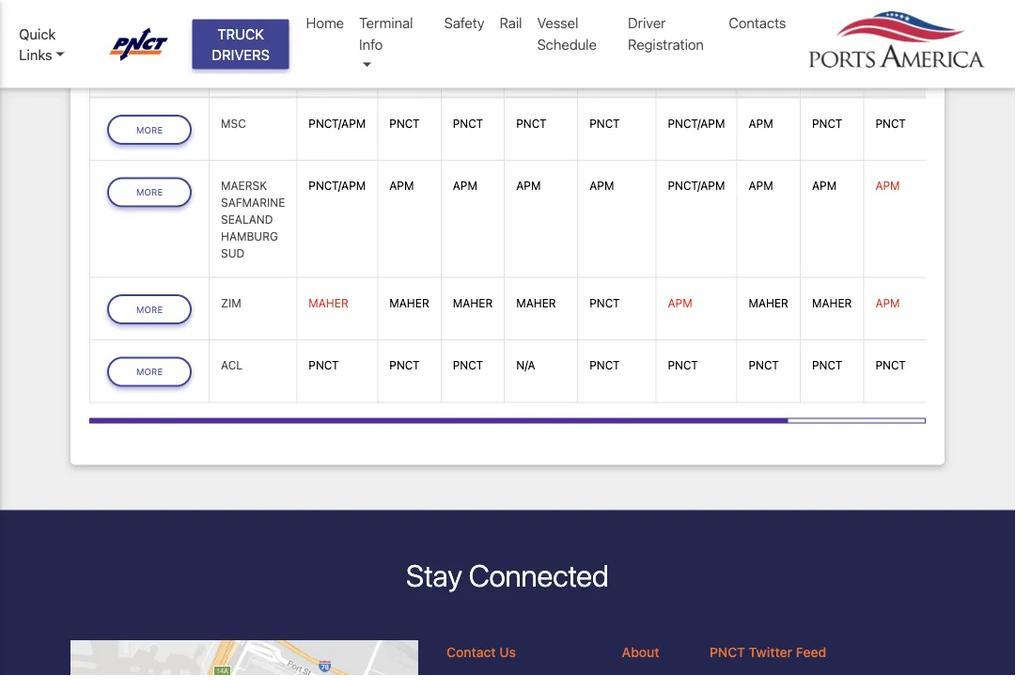 Task type: locate. For each thing, give the bounding box(es) containing it.
1 tops from the left
[[390, 64, 421, 79]]

2 vertical spatial 20'
[[309, 64, 330, 79]]

0 horizontal spatial 20'
[[309, 64, 330, 79]]

open
[[390, 44, 424, 59], [749, 44, 783, 59]]

1 horizontal spatial 40'
[[812, 44, 834, 59]]

pnct
[[390, 117, 420, 130], [453, 117, 483, 130], [516, 117, 547, 130], [590, 117, 620, 130], [812, 117, 843, 130], [876, 117, 906, 130], [590, 296, 620, 310], [309, 359, 339, 372], [390, 359, 420, 372], [453, 359, 483, 372], [590, 359, 620, 372], [668, 359, 699, 372], [749, 359, 779, 372], [812, 359, 843, 372], [876, 359, 906, 372], [710, 644, 746, 660]]

line
[[221, 64, 248, 79]]

2 more from the top
[[136, 186, 163, 197]]

20' open tops
[[390, 24, 424, 79]]

more button
[[107, 115, 192, 145], [107, 177, 192, 207], [107, 295, 192, 324], [107, 357, 192, 387]]

driver
[[628, 15, 666, 31]]

40'
[[749, 24, 771, 40], [876, 24, 898, 40], [812, 44, 834, 59]]

40' inside 40' open tops
[[749, 24, 771, 40]]

terminal info
[[359, 15, 413, 52]]

contact
[[447, 644, 496, 660]]

1 more button from the top
[[107, 115, 192, 145]]

40' inside 40' flat
[[812, 44, 834, 59]]

more button for maersk safmarine sealand hamburg sud
[[107, 177, 192, 207]]

40' open tops
[[749, 24, 783, 79]]

0 horizontal spatial tops
[[390, 64, 421, 79]]

0 vertical spatial 20'
[[390, 24, 411, 40]]

more for msc
[[136, 124, 163, 135]]

connected
[[469, 557, 609, 593]]

maersk safmarine sealand hamburg sud
[[221, 179, 285, 260]]

2 tops from the left
[[749, 64, 780, 79]]

driver registration
[[628, 15, 704, 52]]

3 more from the top
[[136, 304, 163, 314]]

safmarine
[[221, 196, 285, 209]]

quick
[[19, 25, 56, 42]]

open down terminal on the top left of page
[[390, 44, 424, 59]]

apm
[[749, 117, 774, 130], [390, 179, 414, 192], [453, 179, 478, 192], [516, 179, 541, 192], [590, 179, 614, 192], [749, 179, 774, 192], [812, 179, 837, 192], [876, 179, 900, 192], [668, 296, 693, 310], [876, 296, 900, 310]]

driver registration link
[[621, 5, 722, 62]]

1 open from the left
[[390, 44, 424, 59]]

2 open from the left
[[749, 44, 783, 59]]

pnct/apm
[[309, 117, 366, 130], [668, 117, 725, 130], [309, 179, 366, 192], [668, 179, 725, 192]]

pnct twitter feed
[[710, 644, 827, 660]]

tops for 20' open tops
[[390, 64, 421, 79]]

maher
[[309, 296, 349, 310], [390, 296, 429, 310], [453, 296, 493, 310], [516, 296, 556, 310], [749, 296, 789, 310], [812, 296, 852, 310]]

tops down the "contacts" link
[[749, 64, 780, 79]]

20' for 20' dry
[[309, 64, 330, 79]]

40' for 40' open tops
[[749, 24, 771, 40]]

open down the "contacts" link
[[749, 44, 783, 59]]

tops down terminal info
[[390, 64, 421, 79]]

maersk
[[221, 179, 267, 192]]

1 horizontal spatial 20'
[[390, 24, 411, 40]]

stay connected
[[406, 557, 609, 593]]

20' inside 20' open tops
[[390, 24, 411, 40]]

5 maher from the left
[[749, 296, 789, 310]]

home
[[306, 15, 344, 31]]

open for 40'
[[749, 44, 783, 59]]

40' inside 40' high cubes
[[876, 24, 898, 40]]

20'
[[390, 24, 411, 40], [516, 44, 538, 59], [309, 64, 330, 79]]

tops inside 40' open tops
[[749, 64, 780, 79]]

20' right info
[[390, 24, 411, 40]]

reefers
[[516, 64, 566, 79]]

1 more from the top
[[136, 124, 163, 135]]

open for 20'
[[390, 44, 424, 59]]

40' for 40' flat
[[812, 44, 834, 59]]

tops inside 20' open tops
[[390, 64, 421, 79]]

2 horizontal spatial 40'
[[876, 24, 898, 40]]

4 more from the top
[[136, 366, 163, 377]]

more for acl
[[136, 366, 163, 377]]

20' reefers
[[516, 44, 566, 79]]

4 maher from the left
[[516, 296, 556, 310]]

40' high cubes
[[876, 24, 917, 79]]

shipping
[[221, 44, 278, 59]]

20' up reefers
[[516, 44, 538, 59]]

20' left dry
[[309, 64, 330, 79]]

1 vertical spatial 20'
[[516, 44, 538, 59]]

schedule
[[537, 36, 597, 52]]

0 horizontal spatial open
[[390, 44, 424, 59]]

us
[[500, 644, 516, 660]]

4 more button from the top
[[107, 357, 192, 387]]

cubes
[[876, 64, 917, 79]]

info
[[359, 36, 383, 52]]

tops
[[390, 64, 421, 79], [749, 64, 780, 79]]

dry
[[333, 64, 357, 79]]

2 more button from the top
[[107, 177, 192, 207]]

more
[[136, 124, 163, 135], [136, 186, 163, 197], [136, 304, 163, 314], [136, 366, 163, 377]]

truck
[[218, 25, 264, 42]]

1 horizontal spatial open
[[749, 44, 783, 59]]

20' inside 20' reefers
[[516, 44, 538, 59]]

more button for zim
[[107, 295, 192, 324]]

twitter
[[749, 644, 793, 660]]

msc
[[221, 117, 246, 130]]

safety link
[[437, 5, 492, 41]]

home link
[[299, 5, 352, 41]]

3 more button from the top
[[107, 295, 192, 324]]

vessel schedule link
[[530, 5, 621, 62]]

0 horizontal spatial 40'
[[749, 24, 771, 40]]

40' flat
[[812, 44, 837, 79]]

more button for msc
[[107, 115, 192, 145]]

2 horizontal spatial 20'
[[516, 44, 538, 59]]

1 horizontal spatial tops
[[749, 64, 780, 79]]



Task type: describe. For each thing, give the bounding box(es) containing it.
more for zim
[[136, 304, 163, 314]]

about
[[622, 644, 660, 660]]

rail link
[[492, 5, 530, 41]]

more for maersk safmarine sealand hamburg sud
[[136, 186, 163, 197]]

tops for 40' open tops
[[749, 64, 780, 79]]

quick links link
[[19, 23, 92, 65]]

sud
[[221, 247, 245, 260]]

1 maher from the left
[[309, 296, 349, 310]]

truck drivers link
[[192, 19, 289, 69]]

links
[[19, 46, 52, 63]]

terminal info link
[[352, 5, 437, 83]]

6 maher from the left
[[812, 296, 852, 310]]

feed
[[796, 644, 827, 660]]

flat
[[812, 64, 837, 79]]

terminal
[[359, 15, 413, 31]]

contacts link
[[722, 5, 794, 41]]

quick links
[[19, 25, 56, 63]]

vessel
[[537, 15, 579, 31]]

20' for 20' open tops
[[390, 24, 411, 40]]

40' for 40' high cubes
[[876, 24, 898, 40]]

zim
[[221, 296, 241, 310]]

drivers
[[212, 46, 270, 63]]

20' for 20' reefers
[[516, 44, 538, 59]]

contacts
[[729, 15, 787, 31]]

registration
[[628, 36, 704, 52]]

rail
[[500, 15, 522, 31]]

high
[[876, 44, 906, 59]]

acl
[[221, 359, 243, 372]]

safety
[[444, 15, 485, 31]]

sealand
[[221, 213, 273, 226]]

n/a
[[516, 359, 536, 372]]

contact us
[[447, 644, 516, 660]]

hamburg
[[221, 230, 278, 243]]

truck drivers
[[212, 25, 270, 63]]

3 maher from the left
[[453, 296, 493, 310]]

more button for acl
[[107, 357, 192, 387]]

2 maher from the left
[[390, 296, 429, 310]]

shipping line
[[221, 44, 278, 79]]

vessel schedule
[[537, 15, 597, 52]]

stay
[[406, 557, 462, 593]]

20' dry
[[309, 64, 357, 79]]



Task type: vqa. For each thing, say whether or not it's contained in the screenshot.
"Port"
no



